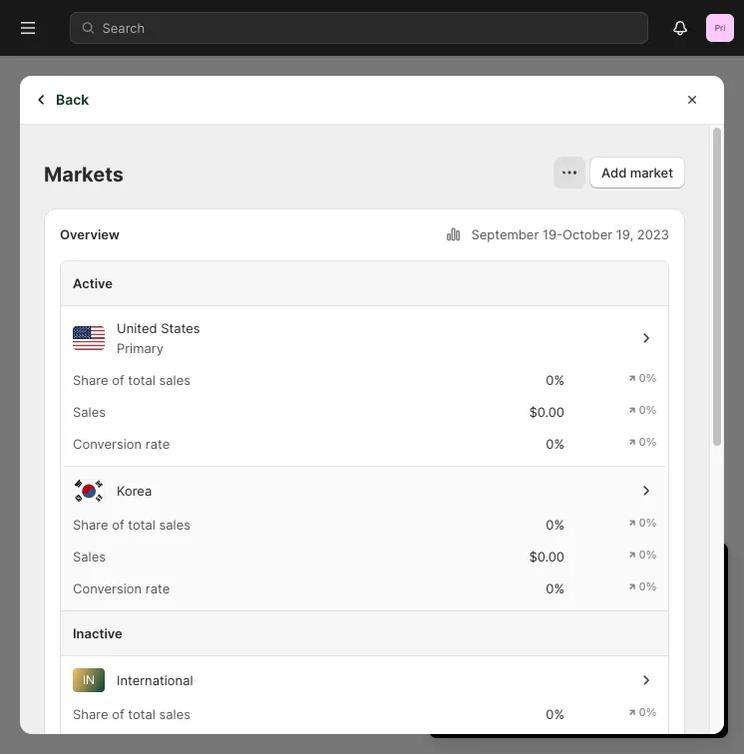 Task type: describe. For each thing, give the bounding box(es) containing it.
of for active
[[112, 372, 124, 388]]

bonus
[[594, 657, 632, 673]]

search
[[102, 20, 145, 35]]

2 change in sales image from the top
[[630, 737, 657, 753]]

paid
[[521, 597, 548, 613]]

market
[[631, 165, 674, 180]]

share of total sales for active
[[73, 372, 191, 388]]

september 19-october 19, 2023
[[472, 227, 670, 242]]

international
[[117, 673, 193, 689]]

0 horizontal spatial to
[[494, 597, 507, 613]]

pick your plan link
[[449, 687, 709, 719]]

day
[[464, 561, 499, 585]]

rate for first change in conversion rate image
[[146, 436, 170, 452]]

conversion rate for first change in conversion rate image
[[73, 436, 170, 452]]

pri button
[[705, 12, 737, 44]]

2 sales from the top
[[159, 517, 191, 533]]

your inside dropdown button
[[563, 561, 604, 585]]

rate for 2nd change in conversion rate image from the top of the settings dialog
[[146, 581, 170, 597]]

pick your plan
[[536, 695, 623, 710]]

active
[[73, 276, 113, 291]]

1 day left in your trial element
[[429, 595, 729, 739]]

of for inactive
[[112, 707, 124, 722]]

change in share of total sales image for korea
[[630, 515, 657, 531]]

2 vertical spatial your
[[565, 695, 593, 710]]

inactive
[[73, 626, 123, 642]]

sales for inactive
[[159, 707, 191, 722]]

share of total sales for inactive
[[73, 707, 191, 722]]

conversion for 2nd change in conversion rate image from the top of the settings dialog
[[73, 581, 142, 597]]

add market
[[602, 165, 674, 180]]

0 vertical spatial plan
[[552, 597, 577, 613]]

conversion rate for 2nd change in conversion rate image from the top of the settings dialog
[[73, 581, 170, 597]]

change in share of total sales image for international
[[630, 705, 657, 721]]

0% for change in share of total sales image
[[547, 372, 565, 388]]

change in share of total sales image
[[630, 370, 657, 386]]

1 change in conversion rate image from the top
[[630, 434, 657, 450]]

1 day left in your trial button
[[429, 543, 729, 585]]

korea
[[117, 483, 152, 499]]

add
[[567, 657, 591, 673]]

2 share from the top
[[73, 517, 108, 533]]

change in sales image
[[630, 547, 657, 563]]

1 $0.00 from the top
[[530, 404, 565, 420]]

2 $0.00 from the top
[[530, 549, 565, 565]]

sales for first change in conversion rate image
[[73, 404, 106, 420]]

2 share of total sales from the top
[[73, 517, 191, 533]]

4 0% from the top
[[547, 581, 565, 597]]

back
[[56, 91, 89, 108]]

0% for change in share of total sales icon for international
[[547, 707, 565, 722]]

settings dialog
[[20, 76, 725, 755]]

1 vertical spatial plan
[[596, 695, 623, 710]]

1 day left in your trial
[[449, 561, 645, 585]]

store
[[506, 657, 537, 673]]

left
[[504, 561, 535, 585]]

in
[[541, 561, 557, 585]]

19-
[[543, 227, 563, 242]]

united
[[117, 321, 157, 336]]

switch
[[449, 597, 491, 613]]

princess image
[[707, 14, 735, 42]]

2023
[[638, 227, 670, 242]]

primary
[[117, 341, 164, 356]]

add market button
[[590, 157, 686, 189]]

share for inactive
[[73, 707, 108, 722]]



Task type: vqa. For each thing, say whether or not it's contained in the screenshot.
3rd Share from the bottom of the SETTINGS "dialog"
yes



Task type: locate. For each thing, give the bounding box(es) containing it.
0 vertical spatial and
[[581, 597, 604, 613]]

a
[[511, 597, 518, 613]]

1 0% from the top
[[547, 372, 565, 388]]

0 vertical spatial sales
[[73, 404, 106, 420]]

1 vertical spatial rate
[[146, 581, 170, 597]]

1 vertical spatial your
[[676, 637, 704, 653]]

1 conversion rate from the top
[[73, 436, 170, 452]]

0 horizontal spatial plan
[[552, 597, 577, 613]]

conversion
[[73, 436, 142, 452], [73, 581, 142, 597]]

share
[[73, 372, 108, 388], [73, 517, 108, 533], [73, 707, 108, 722]]

change in sales image down change in share of total sales image
[[630, 402, 657, 418]]

sales for 2nd change in conversion rate image from the top of the settings dialog
[[73, 549, 106, 565]]

1 change in sales image from the top
[[630, 402, 657, 418]]

1 horizontal spatial plan
[[596, 695, 623, 710]]

total
[[128, 372, 156, 388], [128, 517, 156, 533], [128, 707, 156, 722]]

september
[[472, 227, 540, 242]]

sales
[[159, 372, 191, 388], [159, 517, 191, 533], [159, 707, 191, 722]]

trial
[[610, 561, 645, 585]]

to customize your online store and add bonus features
[[465, 637, 704, 673]]

2 vertical spatial sales
[[159, 707, 191, 722]]

conversion rate
[[73, 436, 170, 452], [73, 581, 170, 597]]

united states primary
[[117, 321, 200, 356]]

switch to a paid plan and get:
[[449, 597, 631, 613]]

rate up korea
[[146, 436, 170, 452]]

5 0% from the top
[[547, 707, 565, 722]]

1 vertical spatial sales
[[73, 549, 106, 565]]

1 vertical spatial share of total sales
[[73, 517, 191, 533]]

change in sales image
[[630, 402, 657, 418], [630, 737, 657, 753]]

1 vertical spatial change in sales image
[[630, 737, 657, 753]]

1 vertical spatial share
[[73, 517, 108, 533]]

your inside to customize your online store and add bonus features
[[676, 637, 704, 653]]

2 vertical spatial of
[[112, 707, 124, 722]]

change in share of total sales image up change in sales image
[[630, 515, 657, 531]]

dialog
[[733, 76, 745, 735]]

0 vertical spatial your
[[563, 561, 604, 585]]

of
[[112, 372, 124, 388], [112, 517, 124, 533], [112, 707, 124, 722]]

conversion up inactive
[[73, 581, 142, 597]]

features
[[636, 657, 686, 673]]

to inside to customize your online store and add bonus features
[[594, 637, 606, 653]]

0 vertical spatial $0.00
[[530, 404, 565, 420]]

change in share of total sales image
[[630, 515, 657, 531], [630, 705, 657, 721]]

0 vertical spatial of
[[112, 372, 124, 388]]

and inside to customize your online store and add bonus features
[[541, 657, 564, 673]]

share for active
[[73, 372, 108, 388]]

0 vertical spatial conversion rate
[[73, 436, 170, 452]]

sales
[[73, 404, 106, 420], [73, 549, 106, 565]]

your right in
[[563, 561, 604, 585]]

1 vertical spatial conversion rate
[[73, 581, 170, 597]]

0 vertical spatial share of total sales
[[73, 372, 191, 388]]

1 of from the top
[[112, 372, 124, 388]]

0 horizontal spatial and
[[541, 657, 564, 673]]

1 rate from the top
[[146, 436, 170, 452]]

0 vertical spatial change in share of total sales image
[[630, 515, 657, 531]]

2 total from the top
[[128, 517, 156, 533]]

search button
[[70, 12, 649, 44]]

of down primary
[[112, 372, 124, 388]]

1 share from the top
[[73, 372, 108, 388]]

your
[[563, 561, 604, 585], [676, 637, 704, 653], [565, 695, 593, 710]]

plan right paid
[[552, 597, 577, 613]]

2 change in share of total sales image from the top
[[630, 705, 657, 721]]

and for store
[[541, 657, 564, 673]]

2 0% from the top
[[547, 436, 565, 452]]

2 change in conversion rate image from the top
[[630, 579, 657, 595]]

1 horizontal spatial to
[[594, 637, 606, 653]]

1 change in share of total sales image from the top
[[630, 515, 657, 531]]

to
[[494, 597, 507, 613], [594, 637, 606, 653]]

2 rate from the top
[[146, 581, 170, 597]]

3 total from the top
[[128, 707, 156, 722]]

and
[[581, 597, 604, 613], [541, 657, 564, 673]]

change in conversion rate image down change in share of total sales image
[[630, 434, 657, 450]]

0 vertical spatial total
[[128, 372, 156, 388]]

of down the international
[[112, 707, 124, 722]]

share of total sales down korea
[[73, 517, 191, 533]]

of down korea
[[112, 517, 124, 533]]

change in conversion rate image up get:
[[630, 579, 657, 595]]

2 vertical spatial total
[[128, 707, 156, 722]]

overview
[[60, 227, 120, 242]]

change in conversion rate image
[[630, 434, 657, 450], [630, 579, 657, 595]]

1 vertical spatial of
[[112, 517, 124, 533]]

0 vertical spatial change in sales image
[[630, 402, 657, 418]]

2 conversion from the top
[[73, 581, 142, 597]]

share of total sales down the international
[[73, 707, 191, 722]]

3 share from the top
[[73, 707, 108, 722]]

1
[[449, 561, 459, 585]]

change in sales image down pick your plan link
[[630, 737, 657, 753]]

0 vertical spatial sales
[[159, 372, 191, 388]]

and left add
[[541, 657, 564, 673]]

total for inactive
[[128, 707, 156, 722]]

3 of from the top
[[112, 707, 124, 722]]

1 vertical spatial sales
[[159, 517, 191, 533]]

1 sales from the top
[[159, 372, 191, 388]]

and left get:
[[581, 597, 604, 613]]

1 total from the top
[[128, 372, 156, 388]]

total down korea
[[128, 517, 156, 533]]

3 share of total sales from the top
[[73, 707, 191, 722]]

to left a
[[494, 597, 507, 613]]

and for plan
[[581, 597, 604, 613]]

back link
[[20, 76, 111, 124]]

markets
[[44, 162, 124, 187]]

1 vertical spatial and
[[541, 657, 564, 673]]

to up bonus
[[594, 637, 606, 653]]

3 sales from the top
[[159, 707, 191, 722]]

customize
[[610, 637, 673, 653]]

in
[[83, 674, 95, 688]]

change in share of total sales image down features
[[630, 705, 657, 721]]

1 vertical spatial change in conversion rate image
[[630, 579, 657, 595]]

0 vertical spatial conversion
[[73, 436, 142, 452]]

2 of from the top
[[112, 517, 124, 533]]

total down the international
[[128, 707, 156, 722]]

rate
[[146, 436, 170, 452], [146, 581, 170, 597]]

sales for active
[[159, 372, 191, 388]]

total for active
[[128, 372, 156, 388]]

conversion for first change in conversion rate image
[[73, 436, 142, 452]]

share of total sales
[[73, 372, 191, 388], [73, 517, 191, 533], [73, 707, 191, 722]]

1 sales from the top
[[73, 404, 106, 420]]

pick
[[536, 695, 562, 710]]

0 vertical spatial rate
[[146, 436, 170, 452]]

0 vertical spatial change in conversion rate image
[[630, 434, 657, 450]]

plan
[[552, 597, 577, 613], [596, 695, 623, 710]]

add
[[602, 165, 627, 180]]

get:
[[608, 597, 631, 613]]

1 vertical spatial to
[[594, 637, 606, 653]]

conversion up korea
[[73, 436, 142, 452]]

online
[[465, 657, 502, 673]]

1 conversion from the top
[[73, 436, 142, 452]]

1 share of total sales from the top
[[73, 372, 191, 388]]

1 horizontal spatial and
[[581, 597, 604, 613]]

1 vertical spatial change in share of total sales image
[[630, 705, 657, 721]]

total down primary
[[128, 372, 156, 388]]

1 vertical spatial total
[[128, 517, 156, 533]]

your right pick
[[565, 695, 593, 710]]

2 sales from the top
[[73, 549, 106, 565]]

2 vertical spatial share of total sales
[[73, 707, 191, 722]]

2 vertical spatial share
[[73, 707, 108, 722]]

rate up the international
[[146, 581, 170, 597]]

1 vertical spatial $0.00
[[530, 549, 565, 565]]

conversion rate up inactive
[[73, 581, 170, 597]]

3 0% from the top
[[547, 517, 565, 533]]

your up features
[[676, 637, 704, 653]]

19,
[[617, 227, 634, 242]]

0 vertical spatial to
[[494, 597, 507, 613]]

2 conversion rate from the top
[[73, 581, 170, 597]]

0 vertical spatial share
[[73, 372, 108, 388]]

0% for korea's change in share of total sales icon
[[547, 517, 565, 533]]

0%
[[547, 372, 565, 388], [547, 436, 565, 452], [547, 517, 565, 533], [547, 581, 565, 597], [547, 707, 565, 722]]

october
[[563, 227, 613, 242]]

1 vertical spatial conversion
[[73, 581, 142, 597]]

plan down bonus
[[596, 695, 623, 710]]

conversion rate up korea
[[73, 436, 170, 452]]

share of total sales down primary
[[73, 372, 191, 388]]

states
[[161, 321, 200, 336]]

$0.00
[[530, 404, 565, 420], [530, 549, 565, 565]]



